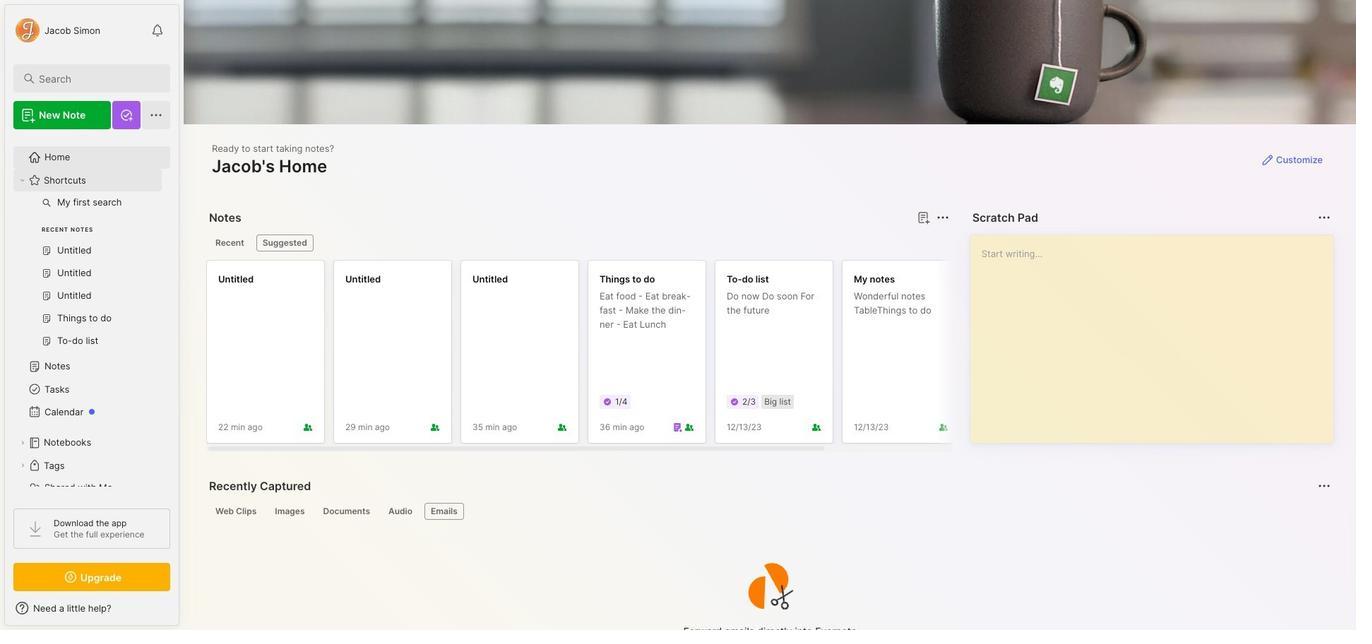 Task type: describe. For each thing, give the bounding box(es) containing it.
2 tab list from the top
[[209, 503, 1329, 520]]

Account field
[[13, 16, 100, 45]]

Start writing… text field
[[982, 235, 1333, 432]]

click to collapse image
[[178, 604, 189, 621]]

expand tags image
[[18, 461, 27, 470]]

expand notebooks image
[[18, 439, 27, 447]]

none search field inside main element
[[39, 70, 158, 87]]

group inside tree
[[13, 191, 162, 361]]

WHAT'S NEW field
[[5, 597, 179, 620]]

1 tab list from the top
[[209, 235, 947, 251]]



Task type: locate. For each thing, give the bounding box(es) containing it.
row group
[[206, 260, 1096, 452]]

more actions image
[[934, 209, 951, 226], [1316, 209, 1333, 226], [1316, 478, 1333, 494]]

main element
[[0, 0, 184, 630]]

0 vertical spatial tab list
[[209, 235, 947, 251]]

group
[[13, 191, 162, 361]]

1 vertical spatial tab list
[[209, 503, 1329, 520]]

tree
[[5, 138, 179, 531]]

More actions field
[[933, 208, 953, 227], [1315, 208, 1334, 227], [1315, 476, 1334, 496]]

tab
[[209, 235, 251, 251], [256, 235, 313, 251], [209, 503, 263, 520], [269, 503, 311, 520], [317, 503, 376, 520], [382, 503, 419, 520], [425, 503, 464, 520]]

None search field
[[39, 70, 158, 87]]

Search text field
[[39, 72, 158, 85]]

tree inside main element
[[5, 138, 179, 531]]

tab list
[[209, 235, 947, 251], [209, 503, 1329, 520]]



Task type: vqa. For each thing, say whether or not it's contained in the screenshot.
Edit search IMAGE
no



